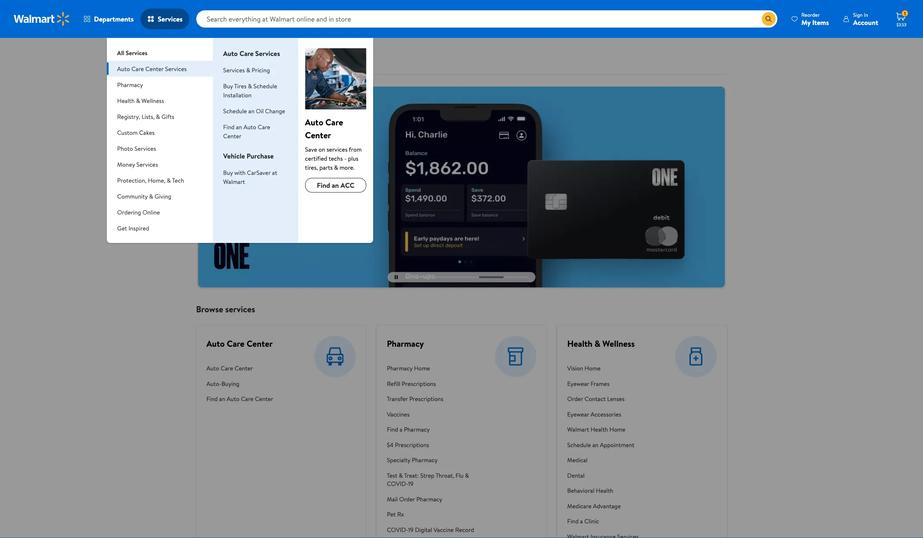 Task type: locate. For each thing, give the bounding box(es) containing it.
prescriptions up specialty pharmacy
[[395, 441, 429, 450]]

at right "carsaver"
[[272, 168, 277, 177]]

schedule down pricing
[[254, 82, 277, 90]]

pause image
[[395, 276, 398, 280]]

19
[[409, 480, 414, 489], [409, 526, 414, 534]]

2 buy from the top
[[223, 168, 233, 177]]

1 vertical spatial at
[[272, 168, 277, 177]]

0 horizontal spatial order
[[400, 495, 415, 504]]

auto inside dropdown button
[[117, 64, 130, 73]]

1 vertical spatial buy
[[223, 168, 233, 177]]

1 vertical spatial find an auto care center
[[207, 395, 274, 404]]

health & wellness up registry, lists, & gifts
[[117, 96, 164, 105]]

& right tires
[[248, 82, 252, 90]]

an for schedule an appointment link
[[593, 441, 599, 450]]

get left inspired
[[117, 224, 127, 232]]

wellness up vision home link
[[603, 338, 635, 350]]

services inside money services dropdown button
[[136, 160, 158, 169]]

an left oil
[[249, 107, 255, 115]]

0 vertical spatial services
[[327, 145, 348, 154]]

eyewear down contact
[[568, 410, 590, 419]]

1 vertical spatial eyewear
[[568, 410, 590, 419]]

buy inside buy with carsaver at walmart
[[223, 168, 233, 177]]

custom cakes
[[117, 128, 155, 137]]

2 auto care center from the top
[[207, 365, 253, 373]]

schedule down 'installation'
[[223, 107, 247, 115]]

prescriptions
[[402, 380, 436, 388], [410, 395, 444, 404], [395, 441, 429, 450]]

money
[[117, 160, 135, 169]]

1 buy from the top
[[223, 82, 233, 90]]

buy left tires
[[223, 82, 233, 90]]

registry, lists, & gifts
[[117, 112, 174, 121]]

home up the refill prescriptions link
[[414, 365, 430, 373]]

services right all
[[126, 49, 148, 57]]

in
[[865, 11, 869, 18]]

pharmacy up refill
[[387, 365, 413, 373]]

2 vertical spatial a
[[581, 518, 583, 526]]

center
[[145, 64, 164, 73], [305, 129, 331, 141], [223, 132, 242, 140], [247, 338, 273, 350], [235, 365, 253, 373], [255, 395, 274, 404]]

my
[[802, 17, 811, 27]]

medicare
[[568, 502, 592, 511]]

an down auto-buying
[[219, 395, 225, 404]]

0 horizontal spatial wellness
[[142, 96, 164, 105]]

0 vertical spatial 19
[[409, 480, 414, 489]]

$4
[[387, 441, 394, 450]]

0 vertical spatial prescriptions
[[402, 380, 436, 388]]

a for find a pharmacy
[[400, 426, 403, 434]]

19 left digital
[[409, 526, 414, 534]]

walmart inside debit with rewards get 3% cash back at walmart up to $50 a year¹. terms apply.
[[269, 113, 294, 123]]

auto right "up"
[[305, 116, 324, 128]]

find an auto care center for the bottom find an auto care center "link"
[[207, 395, 274, 404]]

0 vertical spatial wellness
[[142, 96, 164, 105]]

get
[[208, 113, 220, 123], [117, 224, 127, 232]]

1 horizontal spatial services
[[327, 145, 348, 154]]

schedule up medical
[[568, 441, 592, 450]]

medical link
[[568, 453, 639, 468]]

auto down schedule an oil change
[[244, 123, 256, 131]]

0 vertical spatial get
[[208, 113, 220, 123]]

schedule
[[254, 82, 277, 90], [223, 107, 247, 115], [568, 441, 592, 450]]

with inside buy with carsaver at walmart
[[235, 168, 246, 177]]

1 horizontal spatial order
[[568, 395, 584, 404]]

reorder my items
[[802, 11, 830, 27]]

prescriptions for $4 prescriptions
[[395, 441, 429, 450]]

find a pharmacy link
[[387, 422, 476, 438]]

cakes
[[139, 128, 155, 137]]

1 vertical spatial covid-
[[387, 526, 409, 534]]

2 vertical spatial schedule
[[568, 441, 592, 450]]

health & wellness up vision home link
[[568, 338, 635, 350]]

health up the registry,
[[117, 96, 135, 105]]

to
[[305, 113, 311, 123]]

find an auto care center down auto-buying link
[[207, 395, 274, 404]]

1 vertical spatial auto care center
[[207, 365, 253, 373]]

sign
[[854, 11, 863, 18]]

1 covid- from the top
[[387, 480, 409, 489]]

covid- down pet rx at the left bottom of page
[[387, 526, 409, 534]]

learn more link
[[208, 139, 252, 153]]

pharmacy up pet rx "link"
[[417, 495, 443, 504]]

buy down vehicle
[[223, 168, 233, 177]]

clinic
[[585, 518, 600, 526]]

find up '$4' on the bottom
[[387, 426, 399, 434]]

0 vertical spatial walmart
[[269, 113, 294, 123]]

2 horizontal spatial walmart
[[568, 426, 590, 434]]

& up registry, lists, & gifts
[[136, 96, 140, 105]]

buy tires & schedule installation
[[223, 82, 277, 99]]

0 vertical spatial a
[[326, 113, 329, 123]]

& left the giving
[[149, 192, 153, 201]]

care down oil
[[258, 123, 270, 131]]

find an auto care center link down buying
[[207, 392, 274, 407]]

1 horizontal spatial wellness
[[603, 338, 635, 350]]

community
[[117, 192, 148, 201]]

covid- up mail at the bottom left
[[387, 480, 409, 489]]

eyewear down vision
[[568, 380, 590, 388]]

ordering
[[117, 208, 141, 217]]

0 horizontal spatial at
[[262, 113, 268, 123]]

2 horizontal spatial a
[[581, 518, 583, 526]]

services
[[158, 14, 183, 24], [126, 49, 148, 57], [196, 49, 233, 63], [255, 49, 280, 58], [165, 64, 187, 73], [223, 66, 245, 74], [135, 144, 156, 153], [136, 160, 158, 169]]

change
[[265, 107, 285, 115]]

at right back
[[262, 113, 268, 123]]

2 eyewear from the top
[[568, 410, 590, 419]]

eyewear inside eyewear accessories link
[[568, 410, 590, 419]]

auto care center down browse services
[[207, 338, 273, 350]]

pricing
[[252, 66, 270, 74]]

pharmacy inside "dropdown button"
[[117, 80, 143, 89]]

eyewear
[[568, 380, 590, 388], [568, 410, 590, 419]]

vision home
[[568, 365, 601, 373]]

pharmacy down the auto care center services at the top left
[[117, 80, 143, 89]]

ordering online button
[[107, 204, 213, 220]]

on
[[319, 145, 325, 154]]

health up schedule an appointment
[[591, 426, 609, 434]]

walmart down 'rewards'
[[269, 113, 294, 123]]

0 vertical spatial schedule
[[254, 82, 277, 90]]

0 vertical spatial covid-
[[387, 480, 409, 489]]

1 horizontal spatial home
[[585, 365, 601, 373]]

find an auto care center link
[[223, 123, 270, 140], [207, 392, 274, 407]]

0 horizontal spatial walmart
[[223, 177, 245, 186]]

auto care center link up buying
[[207, 361, 274, 376]]

walmart down eyewear accessories
[[568, 426, 590, 434]]

pharmacy home link
[[387, 361, 476, 376]]

learn more
[[215, 142, 245, 150]]

get inspired
[[117, 224, 149, 232]]

find up learn more
[[223, 123, 235, 131]]

1 vertical spatial get
[[117, 224, 127, 232]]

refill prescriptions
[[387, 380, 436, 388]]

2 horizontal spatial schedule
[[568, 441, 592, 450]]

1 vertical spatial walmart
[[223, 177, 245, 186]]

a right $50 on the left top of page
[[326, 113, 329, 123]]

0 vertical spatial with
[[236, 96, 256, 111]]

0 vertical spatial at
[[262, 113, 268, 123]]

& down 'techs'
[[334, 163, 338, 172]]

0 horizontal spatial schedule
[[223, 107, 247, 115]]

get inside debit with rewards get 3% cash back at walmart up to $50 a year¹. terms apply.
[[208, 113, 220, 123]]

health & wellness for health & wellness 'dropdown button' on the top left of page
[[117, 96, 164, 105]]

1 vertical spatial a
[[400, 426, 403, 434]]

walmart image
[[14, 12, 70, 26]]

care right $50 on the left top of page
[[326, 116, 343, 128]]

eyewear inside eyewear frames link
[[568, 380, 590, 388]]

& left gifts
[[156, 112, 160, 121]]

0 vertical spatial find an auto care center
[[223, 123, 270, 140]]

1 vertical spatial health & wellness
[[568, 338, 635, 350]]

auto care center link down browse services
[[207, 338, 273, 350]]

prescriptions up the "transfer prescriptions"
[[402, 380, 436, 388]]

an left acc
[[332, 181, 339, 190]]

covid-19 digital vaccine record link
[[387, 523, 476, 538]]

0 horizontal spatial get
[[117, 224, 127, 232]]

1 horizontal spatial health & wellness
[[568, 338, 635, 350]]

eyewear frames link
[[568, 376, 639, 392]]

behavioral
[[568, 487, 595, 495]]

prescriptions inside $4 prescriptions link
[[395, 441, 429, 450]]

order left contact
[[568, 395, 584, 404]]

services up pharmacy "dropdown button"
[[165, 64, 187, 73]]

1 vertical spatial wellness
[[603, 338, 635, 350]]

find down parts
[[317, 181, 330, 190]]

1 horizontal spatial get
[[208, 113, 220, 123]]

find for find an acc link
[[317, 181, 330, 190]]

find down medicare
[[568, 518, 579, 526]]

with
[[236, 96, 256, 111], [235, 168, 246, 177]]

dental
[[568, 472, 585, 480]]

& right flu
[[465, 472, 469, 480]]

health & wellness for health & wellness link
[[568, 338, 635, 350]]

appointment
[[601, 441, 635, 450]]

schedule for schedule an oil change
[[223, 107, 247, 115]]

1 auto care center from the top
[[207, 338, 273, 350]]

1 horizontal spatial a
[[400, 426, 403, 434]]

0 vertical spatial eyewear
[[568, 380, 590, 388]]

services right browse
[[225, 304, 255, 316]]

find for find a pharmacy link
[[387, 426, 399, 434]]

find an auto care center for the topmost find an auto care center "link"
[[223, 123, 270, 140]]

services inside auto care center services dropdown button
[[165, 64, 187, 73]]

19 up mail order pharmacy
[[409, 480, 414, 489]]

services inside services popup button
[[158, 14, 183, 24]]

specialty pharmacy
[[387, 456, 438, 465]]

all services
[[117, 49, 148, 57]]

auto care center services image
[[305, 48, 367, 110]]

0 horizontal spatial home
[[414, 365, 430, 373]]

items
[[813, 17, 830, 27]]

learn
[[215, 142, 230, 150]]

cash
[[231, 113, 245, 123]]

1 vertical spatial schedule
[[223, 107, 247, 115]]

mail order pharmacy
[[387, 495, 443, 504]]

prescriptions inside the refill prescriptions link
[[402, 380, 436, 388]]

prescriptions for transfer prescriptions
[[410, 395, 444, 404]]

2 vertical spatial prescriptions
[[395, 441, 429, 450]]

1 19 from the top
[[409, 480, 414, 489]]

wellness up lists,
[[142, 96, 164, 105]]

get left the '3%'
[[208, 113, 220, 123]]

with inside debit with rewards get 3% cash back at walmart up to $50 a year¹. terms apply.
[[236, 96, 256, 111]]

care up buying
[[221, 365, 233, 373]]

& inside auto care center save on services from certified techs - plus tires, parts & more.
[[334, 163, 338, 172]]

services
[[327, 145, 348, 154], [225, 304, 255, 316]]

eyewear accessories link
[[568, 407, 639, 422]]

1 horizontal spatial walmart
[[269, 113, 294, 123]]

pharmacy up strep
[[412, 456, 438, 465]]

center inside dropdown button
[[145, 64, 164, 73]]

an for the topmost find an auto care center "link"
[[236, 123, 242, 131]]

find an auto care center up more
[[223, 123, 270, 140]]

pharmacy link
[[387, 338, 424, 350]]

1
[[905, 10, 907, 17]]

schedule inside schedule an appointment link
[[568, 441, 592, 450]]

a for find a clinic
[[581, 518, 583, 526]]

a down vaccines
[[400, 426, 403, 434]]

1 eyewear from the top
[[568, 380, 590, 388]]

auto care services
[[223, 49, 280, 58]]

refill prescriptions link
[[387, 376, 476, 392]]

&
[[246, 66, 250, 74], [248, 82, 252, 90], [136, 96, 140, 105], [156, 112, 160, 121], [334, 163, 338, 172], [167, 176, 171, 185], [149, 192, 153, 201], [595, 338, 601, 350], [399, 472, 403, 480], [465, 472, 469, 480]]

flu
[[456, 472, 464, 480]]

services up 'techs'
[[327, 145, 348, 154]]

1 vertical spatial 19
[[409, 526, 414, 534]]

an right the '3%'
[[236, 123, 242, 131]]

an down walmart health home
[[593, 441, 599, 450]]

order right mail at the bottom left
[[400, 495, 415, 504]]

apply.
[[228, 123, 245, 132]]

eyewear for eyewear frames
[[568, 380, 590, 388]]

0 vertical spatial order
[[568, 395, 584, 404]]

& up vision home link
[[595, 338, 601, 350]]

eyewear for eyewear accessories
[[568, 410, 590, 419]]

vaccines
[[387, 410, 410, 419]]

wellness inside 'dropdown button'
[[142, 96, 164, 105]]

auto
[[223, 49, 238, 58], [117, 64, 130, 73], [305, 116, 324, 128], [244, 123, 256, 131], [207, 338, 225, 350], [207, 365, 219, 373], [227, 395, 240, 404]]

a inside debit with rewards get 3% cash back at walmart up to $50 a year¹. terms apply.
[[326, 113, 329, 123]]

0 vertical spatial auto care center
[[207, 338, 273, 350]]

wellness
[[142, 96, 164, 105], [603, 338, 635, 350]]

find for find a clinic link
[[568, 518, 579, 526]]

prescriptions down the refill prescriptions link
[[410, 395, 444, 404]]

3%
[[221, 113, 230, 123]]

auto care center up buying
[[207, 365, 253, 373]]

buy for buy with carsaver at walmart
[[223, 168, 233, 177]]

home
[[414, 365, 430, 373], [585, 365, 601, 373], [610, 426, 626, 434]]

get inspired button
[[107, 220, 213, 236]]

schedule an oil change link
[[223, 107, 285, 115]]

home up eyewear frames
[[585, 365, 601, 373]]

1 vertical spatial prescriptions
[[410, 395, 444, 404]]

& left tech
[[167, 176, 171, 185]]

at inside debit with rewards get 3% cash back at walmart up to $50 a year¹. terms apply.
[[262, 113, 268, 123]]

pharmacy inside 'link'
[[387, 365, 413, 373]]

0 vertical spatial auto care center link
[[207, 338, 273, 350]]

care down browse services
[[227, 338, 245, 350]]

covid-
[[387, 480, 409, 489], [387, 526, 409, 534]]

care inside dropdown button
[[132, 64, 144, 73]]

1 vertical spatial with
[[235, 168, 246, 177]]

prescriptions inside transfer prescriptions link
[[410, 395, 444, 404]]

home up 'appointment'
[[610, 426, 626, 434]]

2 auto care center link from the top
[[207, 361, 274, 376]]

find an auto care center link up more
[[223, 123, 270, 140]]

medicare advantage
[[568, 502, 621, 511]]

services down "cakes"
[[135, 144, 156, 153]]

services up protection, home, & tech
[[136, 160, 158, 169]]

auto down all
[[117, 64, 130, 73]]

community & giving
[[117, 192, 171, 201]]

departments
[[94, 14, 134, 24]]

buy inside buy tires & schedule installation
[[223, 82, 233, 90]]

care
[[240, 49, 254, 58], [132, 64, 144, 73], [326, 116, 343, 128], [258, 123, 270, 131], [227, 338, 245, 350], [221, 365, 233, 373], [241, 395, 254, 404]]

a left clinic
[[581, 518, 583, 526]]

pharmacy
[[117, 80, 143, 89], [387, 338, 424, 350], [387, 365, 413, 373], [404, 426, 430, 434], [412, 456, 438, 465], [417, 495, 443, 504]]

1 vertical spatial auto care center link
[[207, 361, 274, 376]]

plus
[[348, 154, 359, 163]]

0 horizontal spatial services
[[225, 304, 255, 316]]

vision home link
[[568, 361, 639, 376]]

0 vertical spatial health & wellness
[[117, 96, 164, 105]]

with for debit
[[236, 96, 256, 111]]

services up all services 'link' at the top left of page
[[158, 14, 183, 24]]

health & wellness inside 'dropdown button'
[[117, 96, 164, 105]]

0 horizontal spatial a
[[326, 113, 329, 123]]

0 vertical spatial buy
[[223, 82, 233, 90]]

walmart down vehicle
[[223, 177, 245, 186]]

services inside photo services 'dropdown button'
[[135, 144, 156, 153]]

$3.53
[[897, 22, 907, 27]]

2 covid- from the top
[[387, 526, 409, 534]]

1 vertical spatial order
[[400, 495, 415, 504]]

browse
[[196, 304, 223, 316]]

1 horizontal spatial at
[[272, 168, 277, 177]]

1 horizontal spatial schedule
[[254, 82, 277, 90]]

services inside auto care center save on services from certified techs - plus tires, parts & more.
[[327, 145, 348, 154]]

care down all services
[[132, 64, 144, 73]]

auto care center
[[207, 338, 273, 350], [207, 365, 253, 373]]

a
[[326, 113, 329, 123], [400, 426, 403, 434], [581, 518, 583, 526]]

0 horizontal spatial health & wellness
[[117, 96, 164, 105]]

-
[[345, 154, 347, 163]]

schedule for schedule an appointment
[[568, 441, 592, 450]]

find an acc link
[[305, 178, 367, 193]]

health & wellness
[[117, 96, 164, 105], [568, 338, 635, 350]]

& inside 'dropdown button'
[[136, 96, 140, 105]]

auto-buying
[[207, 380, 240, 388]]

home inside 'link'
[[414, 365, 430, 373]]

1 vertical spatial services
[[225, 304, 255, 316]]

center inside auto care center save on services from certified techs - plus tires, parts & more.
[[305, 129, 331, 141]]



Task type: vqa. For each thing, say whether or not it's contained in the screenshot.
ADD button in Now $20.69 group
no



Task type: describe. For each thing, give the bounding box(es) containing it.
pharmacy up $4 prescriptions at the left bottom of page
[[404, 426, 430, 434]]

strep
[[421, 472, 435, 480]]

record
[[456, 526, 474, 534]]

2 19 from the top
[[409, 526, 414, 534]]

all
[[117, 49, 124, 57]]

services inside all services 'link'
[[126, 49, 148, 57]]

specialty pharmacy link
[[387, 453, 476, 468]]

auto-
[[207, 380, 222, 388]]

giving
[[155, 192, 171, 201]]

an for the bottom find an auto care center "link"
[[219, 395, 225, 404]]

gifts
[[162, 112, 174, 121]]

oil
[[256, 107, 264, 115]]

registry, lists, & gifts button
[[107, 109, 213, 125]]

covid- inside test & treat: strep throat, flu & covid-19
[[387, 480, 409, 489]]

pharmacy up the pharmacy home
[[387, 338, 424, 350]]

from
[[349, 145, 362, 154]]

back
[[246, 113, 260, 123]]

debit
[[208, 96, 234, 111]]

& left pricing
[[246, 66, 250, 74]]

photo
[[117, 144, 133, 153]]

auto care center services
[[117, 64, 187, 73]]

refill
[[387, 380, 401, 388]]

frames
[[591, 380, 610, 388]]

$4 prescriptions
[[387, 441, 429, 450]]

home,
[[148, 176, 166, 185]]

ordering online
[[117, 208, 160, 217]]

care inside find an auto care center
[[258, 123, 270, 131]]

tires,
[[305, 163, 318, 172]]

& inside buy tires & schedule installation
[[248, 82, 252, 90]]

home for health & wellness
[[585, 365, 601, 373]]

behavioral health link
[[568, 484, 639, 499]]

auto up auto-
[[207, 365, 219, 373]]

buy tires & schedule installation link
[[223, 82, 277, 99]]

pet
[[387, 511, 396, 519]]

wellness for health & wellness link
[[603, 338, 635, 350]]

with for buy
[[235, 168, 246, 177]]

schedule an appointment
[[568, 441, 635, 450]]

care down auto-buying link
[[241, 395, 254, 404]]

19 inside test & treat: strep throat, flu & covid-19
[[409, 480, 414, 489]]

inspired
[[129, 224, 149, 232]]

account
[[854, 17, 879, 27]]

Walmart Site-Wide search field
[[197, 10, 778, 28]]

home for pharmacy
[[414, 365, 430, 373]]

debit with rewards get 3% cash back at walmart up to $50 a year¹. terms apply.
[[208, 96, 348, 132]]

rewards
[[258, 96, 294, 111]]

2 vertical spatial walmart
[[568, 426, 590, 434]]

find down auto-
[[207, 395, 218, 404]]

health down "dental" link
[[596, 487, 614, 495]]

auto down browse
[[207, 338, 225, 350]]

at inside buy with carsaver at walmart
[[272, 168, 277, 177]]

health & wellness link
[[568, 338, 635, 350]]

tech
[[172, 176, 184, 185]]

2 horizontal spatial home
[[610, 426, 626, 434]]

health up 'vision home' on the right bottom
[[568, 338, 593, 350]]

care up "services & pricing"
[[240, 49, 254, 58]]

care inside auto care center save on services from certified techs - plus tires, parts & more.
[[326, 116, 343, 128]]

Search search field
[[197, 10, 778, 28]]

services up tires
[[223, 66, 245, 74]]

an for schedule an oil change link
[[249, 107, 255, 115]]

vaccines link
[[387, 407, 476, 422]]

all services link
[[107, 38, 213, 61]]

1 auto care center link from the top
[[207, 338, 273, 350]]

find a clinic
[[568, 518, 600, 526]]

rx
[[398, 511, 404, 519]]

buying
[[222, 380, 240, 388]]

services up pricing
[[255, 49, 280, 58]]

custom cakes button
[[107, 125, 213, 141]]

vaccine
[[434, 526, 454, 534]]

center inside find an auto care center
[[223, 132, 242, 140]]

lists,
[[142, 112, 155, 121]]

throat,
[[436, 472, 455, 480]]

auto care center services button
[[107, 61, 213, 77]]

pet rx link
[[387, 507, 476, 523]]

save
[[305, 145, 317, 154]]

accessories
[[591, 410, 622, 419]]

medicare advantage link
[[568, 499, 639, 514]]

auto inside find an auto care center
[[244, 123, 256, 131]]

lenses
[[608, 395, 625, 404]]

money services
[[117, 160, 158, 169]]

an for find an acc link
[[332, 181, 339, 190]]

search icon image
[[766, 16, 773, 22]]

advantage
[[593, 502, 621, 511]]

get inside dropdown button
[[117, 224, 127, 232]]

$50
[[313, 113, 324, 123]]

dental link
[[568, 468, 639, 484]]

more
[[231, 142, 245, 150]]

medical
[[568, 456, 588, 465]]

pet rx
[[387, 511, 404, 519]]

vehicle purchase
[[223, 151, 274, 161]]

auto inside auto care center save on services from certified techs - plus tires, parts & more.
[[305, 116, 324, 128]]

auto up "services & pricing"
[[223, 49, 238, 58]]

pharmacy home
[[387, 365, 430, 373]]

& inside "dropdown button"
[[149, 192, 153, 201]]

installation
[[223, 91, 252, 99]]

eyewear frames
[[568, 380, 610, 388]]

health & wellness button
[[107, 93, 213, 109]]

protection,
[[117, 176, 147, 185]]

wellness for health & wellness 'dropdown button' on the top left of page
[[142, 96, 164, 105]]

1 vertical spatial find an auto care center link
[[207, 392, 274, 407]]

techs
[[329, 154, 343, 163]]

prescriptions for refill prescriptions
[[402, 380, 436, 388]]

departments button
[[77, 9, 141, 29]]

order contact lenses
[[568, 395, 625, 404]]

mail
[[387, 495, 398, 504]]

walmart inside buy with carsaver at walmart
[[223, 177, 245, 186]]

& right test
[[399, 472, 403, 480]]

up
[[296, 113, 303, 123]]

custom
[[117, 128, 138, 137]]

transfer prescriptions
[[387, 395, 444, 404]]

covid-19 digital vaccine record
[[387, 526, 474, 534]]

behavioral health
[[568, 487, 614, 495]]

carousel controls navigation
[[388, 272, 536, 283]]

more.
[[340, 163, 355, 172]]

auto down buying
[[227, 395, 240, 404]]

schedule inside buy tires & schedule installation
[[254, 82, 277, 90]]

purchase
[[247, 151, 274, 161]]

walmart health home
[[568, 426, 626, 434]]

registry,
[[117, 112, 140, 121]]

buy for buy tires & schedule installation
[[223, 82, 233, 90]]

services up services & pricing link in the left of the page
[[196, 49, 233, 63]]

order contact lenses link
[[568, 392, 639, 407]]

0 vertical spatial find an auto care center link
[[223, 123, 270, 140]]

health inside 'dropdown button'
[[117, 96, 135, 105]]

schedule an oil change
[[223, 107, 285, 115]]

transfer
[[387, 395, 408, 404]]



